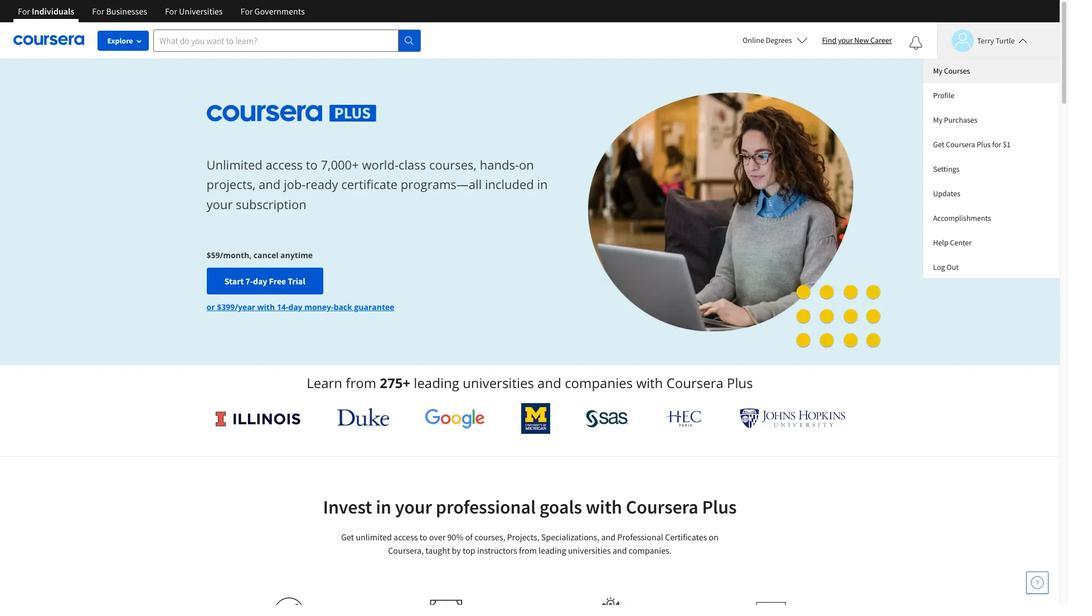 Task type: vqa. For each thing, say whether or not it's contained in the screenshot.
COURSES
yes



Task type: locate. For each thing, give the bounding box(es) containing it.
0 vertical spatial your
[[838, 35, 853, 45]]

from left 275+
[[346, 374, 377, 392]]

log out
[[934, 262, 959, 272]]

my for my courses
[[934, 66, 943, 76]]

1 vertical spatial in
[[376, 495, 392, 519]]

14-
[[277, 302, 289, 312]]

your up over
[[395, 495, 432, 519]]

1 horizontal spatial get
[[934, 139, 945, 149]]

terry turtle button
[[938, 29, 1028, 52]]

$59
[[207, 250, 220, 261]]

and
[[259, 176, 281, 193], [538, 374, 562, 392], [602, 532, 616, 543], [613, 545, 627, 556]]

get inside get unlimited access to over 90% of courses, projects, specializations, and professional certificates on coursera, taught by top instructors from leading universities and companies.
[[341, 532, 354, 543]]

your inside unlimited access to 7,000+ world-class courses, hands-on projects, and job-ready certificate programs—all included in your subscription
[[207, 196, 233, 212]]

with right the goals
[[586, 495, 622, 519]]

get coursera plus for $1
[[934, 139, 1011, 149]]

universities down specializations,
[[568, 545, 611, 556]]

2 my from the top
[[934, 115, 943, 125]]

out
[[947, 262, 959, 272]]

coursera down purchases on the right of page
[[947, 139, 976, 149]]

unlimited access to 7,000+ world-class courses, hands-on projects, and job-ready certificate programs—all included in your subscription
[[207, 156, 548, 212]]

for businesses
[[92, 6, 147, 17]]

my left purchases on the right of page
[[934, 115, 943, 125]]

start 7-day free trial
[[225, 276, 305, 287]]

for for universities
[[165, 6, 177, 17]]

log
[[934, 262, 946, 272]]

0 horizontal spatial on
[[519, 156, 534, 173]]

on
[[519, 156, 534, 173], [709, 532, 719, 543]]

or
[[207, 302, 215, 312]]

projects,
[[207, 176, 256, 193]]

None search field
[[153, 29, 421, 52]]

1 vertical spatial on
[[709, 532, 719, 543]]

leading up google image
[[414, 374, 460, 392]]

1 vertical spatial day
[[289, 302, 303, 312]]

and down professional
[[613, 545, 627, 556]]

1 horizontal spatial on
[[709, 532, 719, 543]]

1 for from the left
[[18, 6, 30, 17]]

coursera up hec paris image
[[667, 374, 724, 392]]

online
[[743, 35, 765, 45]]

hec paris image
[[665, 407, 704, 430]]

for left governments
[[241, 6, 253, 17]]

top
[[463, 545, 476, 556]]

0 horizontal spatial to
[[306, 156, 318, 173]]

on inside unlimited access to 7,000+ world-class courses, hands-on projects, and job-ready certificate programs—all included in your subscription
[[519, 156, 534, 173]]

to left over
[[420, 532, 428, 543]]

1 horizontal spatial leading
[[539, 545, 567, 556]]

my inside my purchases link
[[934, 115, 943, 125]]

0 horizontal spatial with
[[257, 302, 275, 312]]

my
[[934, 66, 943, 76], [934, 115, 943, 125]]

universities
[[179, 6, 223, 17]]

cancel
[[254, 250, 279, 261]]

my inside "my courses" link
[[934, 66, 943, 76]]

terry turtle
[[978, 35, 1015, 45]]

1 vertical spatial with
[[637, 374, 663, 392]]

get up settings
[[934, 139, 945, 149]]

leading
[[414, 374, 460, 392], [539, 545, 567, 556]]

0 vertical spatial my
[[934, 66, 943, 76]]

0 vertical spatial in
[[537, 176, 548, 193]]

0 vertical spatial to
[[306, 156, 318, 173]]

my courses link
[[924, 59, 1060, 83]]

0 vertical spatial day
[[253, 276, 267, 287]]

0 vertical spatial universities
[[463, 374, 534, 392]]

coursera plus image
[[207, 105, 376, 121]]

4 for from the left
[[241, 6, 253, 17]]

get
[[934, 139, 945, 149], [341, 532, 354, 543]]

guarantee
[[354, 302, 395, 312]]

access inside get unlimited access to over 90% of courses, projects, specializations, and professional certificates on coursera, taught by top instructors from leading universities and companies.
[[394, 532, 418, 543]]

find
[[822, 35, 837, 45]]

to inside get unlimited access to over 90% of courses, projects, specializations, and professional certificates on coursera, taught by top instructors from leading universities and companies.
[[420, 532, 428, 543]]

your down projects,
[[207, 196, 233, 212]]

log out button
[[924, 255, 1060, 278]]

your
[[838, 35, 853, 45], [207, 196, 233, 212], [395, 495, 432, 519]]

banner navigation
[[9, 0, 314, 31]]

275+
[[380, 374, 411, 392]]

1 horizontal spatial to
[[420, 532, 428, 543]]

get inside get coursera plus for $1 link
[[934, 139, 945, 149]]

day inside button
[[253, 276, 267, 287]]

1 horizontal spatial from
[[519, 545, 537, 556]]

0 vertical spatial get
[[934, 139, 945, 149]]

1 vertical spatial to
[[420, 532, 428, 543]]

professional
[[618, 532, 664, 543]]

1 vertical spatial universities
[[568, 545, 611, 556]]

ready
[[306, 176, 338, 193]]

programs—all
[[401, 176, 482, 193]]

to up the ready
[[306, 156, 318, 173]]

2 vertical spatial coursera
[[626, 495, 699, 519]]

0 vertical spatial on
[[519, 156, 534, 173]]

day left money- on the left
[[289, 302, 303, 312]]

2 horizontal spatial your
[[838, 35, 853, 45]]

get left unlimited on the bottom of page
[[341, 532, 354, 543]]

2 vertical spatial your
[[395, 495, 432, 519]]

terry turtle menu
[[924, 59, 1060, 278]]

from down projects,
[[519, 545, 537, 556]]

$1
[[1003, 139, 1011, 149]]

1 vertical spatial leading
[[539, 545, 567, 556]]

courses, up 'instructors'
[[475, 532, 506, 543]]

on right certificates
[[709, 532, 719, 543]]

coursera
[[947, 139, 976, 149], [667, 374, 724, 392], [626, 495, 699, 519]]

0 vertical spatial access
[[266, 156, 303, 173]]

in right included
[[537, 176, 548, 193]]

universities
[[463, 374, 534, 392], [568, 545, 611, 556]]

to inside unlimited access to 7,000+ world-class courses, hands-on projects, and job-ready certificate programs—all included in your subscription
[[306, 156, 318, 173]]

for left individuals on the left top of page
[[18, 6, 30, 17]]

certificate
[[341, 176, 398, 193]]

money-
[[305, 302, 334, 312]]

1 vertical spatial get
[[341, 532, 354, 543]]

start 7-day free trial button
[[207, 268, 323, 295]]

courses, up programs—all on the top of page
[[429, 156, 477, 173]]

get coursera plus for $1 link
[[924, 132, 1060, 157]]

0 vertical spatial coursera
[[947, 139, 976, 149]]

3 for from the left
[[165, 6, 177, 17]]

invest in your professional goals with coursera plus
[[323, 495, 737, 519]]

for left universities
[[165, 6, 177, 17]]

1 horizontal spatial in
[[537, 176, 548, 193]]

1 vertical spatial your
[[207, 196, 233, 212]]

leading down specializations,
[[539, 545, 567, 556]]

with
[[257, 302, 275, 312], [637, 374, 663, 392], [586, 495, 622, 519]]

unlimited certificates image
[[756, 602, 786, 605]]

universities inside get unlimited access to over 90% of courses, projects, specializations, and professional certificates on coursera, taught by top instructors from leading universities and companies.
[[568, 545, 611, 556]]

1 vertical spatial courses,
[[475, 532, 506, 543]]

0 horizontal spatial your
[[207, 196, 233, 212]]

90%
[[448, 532, 464, 543]]

accomplishments link
[[924, 206, 1060, 230]]

for for individuals
[[18, 6, 30, 17]]

invest
[[323, 495, 372, 519]]

0 vertical spatial plus
[[977, 139, 991, 149]]

1 horizontal spatial access
[[394, 532, 418, 543]]

plus inside terry turtle menu
[[977, 139, 991, 149]]

in
[[537, 176, 548, 193], [376, 495, 392, 519]]

for left the businesses
[[92, 6, 104, 17]]

leading inside get unlimited access to over 90% of courses, projects, specializations, and professional certificates on coursera, taught by top instructors from leading universities and companies.
[[539, 545, 567, 556]]

/year
[[235, 302, 255, 312]]

help
[[934, 238, 949, 248]]

1 vertical spatial from
[[519, 545, 537, 556]]

0 vertical spatial courses,
[[429, 156, 477, 173]]

2 vertical spatial plus
[[702, 495, 737, 519]]

2 for from the left
[[92, 6, 104, 17]]

accomplishments
[[934, 213, 992, 223]]

or $399 /year with 14-day money-back guarantee
[[207, 302, 395, 312]]

and up subscription
[[259, 176, 281, 193]]

1 horizontal spatial your
[[395, 495, 432, 519]]

updates
[[934, 189, 961, 199]]

1 my from the top
[[934, 66, 943, 76]]

plus
[[977, 139, 991, 149], [727, 374, 753, 392], [702, 495, 737, 519]]

day
[[253, 276, 267, 287], [289, 302, 303, 312]]

my purchases link
[[924, 108, 1060, 132]]

universities up university of michigan image
[[463, 374, 534, 392]]

0 horizontal spatial get
[[341, 532, 354, 543]]

coursera up professional
[[626, 495, 699, 519]]

with left 14-
[[257, 302, 275, 312]]

0 horizontal spatial day
[[253, 276, 267, 287]]

profile link
[[924, 83, 1060, 108]]

1 vertical spatial my
[[934, 115, 943, 125]]

0 horizontal spatial access
[[266, 156, 303, 173]]

certificates
[[665, 532, 707, 543]]

university of illinois at urbana-champaign image
[[214, 410, 301, 428]]

your right the find
[[838, 35, 853, 45]]

in up unlimited on the bottom of page
[[376, 495, 392, 519]]

with right the companies
[[637, 374, 663, 392]]

0 vertical spatial leading
[[414, 374, 460, 392]]

for universities
[[165, 6, 223, 17]]

for
[[18, 6, 30, 17], [92, 6, 104, 17], [165, 6, 177, 17], [241, 6, 253, 17]]

day left free
[[253, 276, 267, 287]]

1 vertical spatial access
[[394, 532, 418, 543]]

my left courses at the right
[[934, 66, 943, 76]]

0 horizontal spatial from
[[346, 374, 377, 392]]

1 horizontal spatial with
[[586, 495, 622, 519]]

from
[[346, 374, 377, 392], [519, 545, 537, 556]]

on up included
[[519, 156, 534, 173]]

help center link
[[924, 230, 1060, 255]]

1 horizontal spatial universities
[[568, 545, 611, 556]]

access up coursera,
[[394, 532, 418, 543]]

settings link
[[924, 157, 1060, 181]]

access up job-
[[266, 156, 303, 173]]

free
[[269, 276, 286, 287]]

0 vertical spatial from
[[346, 374, 377, 392]]

1 vertical spatial coursera
[[667, 374, 724, 392]]

companies.
[[629, 545, 672, 556]]

sas image
[[586, 410, 629, 428]]

settings
[[934, 164, 960, 174]]

0 horizontal spatial leading
[[414, 374, 460, 392]]



Task type: describe. For each thing, give the bounding box(es) containing it.
university of michigan image
[[521, 403, 550, 434]]

help center image
[[1031, 576, 1045, 590]]

johns hopkins university image
[[740, 408, 846, 429]]

show notifications image
[[910, 36, 923, 50]]

online degrees button
[[734, 28, 817, 52]]

updates link
[[924, 181, 1060, 206]]

of
[[466, 532, 473, 543]]

turtle
[[996, 35, 1015, 45]]

hands-
[[480, 156, 519, 173]]

for
[[993, 139, 1002, 149]]

for individuals
[[18, 6, 74, 17]]

0 horizontal spatial in
[[376, 495, 392, 519]]

coursera image
[[13, 31, 84, 49]]

$59 /month, cancel anytime
[[207, 250, 313, 261]]

included
[[485, 176, 534, 193]]

access inside unlimited access to 7,000+ world-class courses, hands-on projects, and job-ready certificate programs—all included in your subscription
[[266, 156, 303, 173]]

from inside get unlimited access to over 90% of courses, projects, specializations, and professional certificates on coursera, taught by top instructors from leading universities and companies.
[[519, 545, 537, 556]]

0 vertical spatial with
[[257, 302, 275, 312]]

get unlimited access to over 90% of courses, projects, specializations, and professional certificates on coursera, taught by top instructors from leading universities and companies.
[[341, 532, 719, 556]]

coursera,
[[388, 545, 424, 556]]

get for get unlimited access to over 90% of courses, projects, specializations, and professional certificates on coursera, taught by top instructors from leading universities and companies.
[[341, 532, 354, 543]]

on inside get unlimited access to over 90% of courses, projects, specializations, and professional certificates on coursera, taught by top instructors from leading universities and companies.
[[709, 532, 719, 543]]

back
[[334, 302, 352, 312]]

and inside unlimited access to 7,000+ world-class courses, hands-on projects, and job-ready certificate programs—all included in your subscription
[[259, 176, 281, 193]]

google image
[[425, 408, 485, 429]]

degrees
[[766, 35, 792, 45]]

What do you want to learn? text field
[[153, 29, 399, 52]]

and up university of michigan image
[[538, 374, 562, 392]]

online degrees
[[743, 35, 792, 45]]

terry
[[978, 35, 995, 45]]

7-
[[246, 276, 253, 287]]

companies
[[565, 374, 633, 392]]

trial
[[288, 276, 305, 287]]

center
[[951, 238, 972, 248]]

unlimited
[[207, 156, 263, 173]]

unlimited
[[356, 532, 392, 543]]

find your new career
[[822, 35, 892, 45]]

my for my purchases
[[934, 115, 943, 125]]

by
[[452, 545, 461, 556]]

learn anything image
[[274, 597, 305, 605]]

explore button
[[98, 31, 149, 51]]

explore
[[107, 36, 133, 46]]

1 vertical spatial plus
[[727, 374, 753, 392]]

7,000+
[[321, 156, 359, 173]]

help center
[[934, 238, 972, 248]]

purchases
[[945, 115, 978, 125]]

courses
[[945, 66, 971, 76]]

individuals
[[32, 6, 74, 17]]

/month,
[[220, 250, 252, 261]]

1 horizontal spatial day
[[289, 302, 303, 312]]

your inside 'find your new career' link
[[838, 35, 853, 45]]

in inside unlimited access to 7,000+ world-class courses, hands-on projects, and job-ready certificate programs—all included in your subscription
[[537, 176, 548, 193]]

new
[[855, 35, 869, 45]]

courses, inside get unlimited access to over 90% of courses, projects, specializations, and professional certificates on coursera, taught by top instructors from leading universities and companies.
[[475, 532, 506, 543]]

anytime
[[281, 250, 313, 261]]

learn
[[307, 374, 343, 392]]

0 horizontal spatial universities
[[463, 374, 534, 392]]

for for governments
[[241, 6, 253, 17]]

get for get coursera plus for $1
[[934, 139, 945, 149]]

find your new career link
[[817, 33, 898, 47]]

projects,
[[507, 532, 540, 543]]

professional
[[436, 495, 536, 519]]

for governments
[[241, 6, 305, 17]]

2 horizontal spatial with
[[637, 374, 663, 392]]

taught
[[426, 545, 450, 556]]

courses, inside unlimited access to 7,000+ world-class courses, hands-on projects, and job-ready certificate programs—all included in your subscription
[[429, 156, 477, 173]]

world-
[[362, 156, 399, 173]]

my purchases
[[934, 115, 978, 125]]

my courses
[[934, 66, 971, 76]]

$399
[[217, 302, 235, 312]]

specializations,
[[542, 532, 600, 543]]

2 vertical spatial with
[[586, 495, 622, 519]]

career
[[871, 35, 892, 45]]

for for businesses
[[92, 6, 104, 17]]

subscription
[[236, 196, 307, 212]]

goals
[[540, 495, 582, 519]]

save money image
[[430, 600, 470, 605]]

over
[[429, 532, 446, 543]]

instructors
[[477, 545, 518, 556]]

job-
[[284, 176, 306, 193]]

profile
[[934, 90, 955, 100]]

and left professional
[[602, 532, 616, 543]]

governments
[[255, 6, 305, 17]]

coursera inside terry turtle menu
[[947, 139, 976, 149]]

duke university image
[[337, 408, 389, 426]]

class
[[399, 156, 426, 173]]

flexible learning image
[[591, 597, 630, 605]]

start
[[225, 276, 244, 287]]



